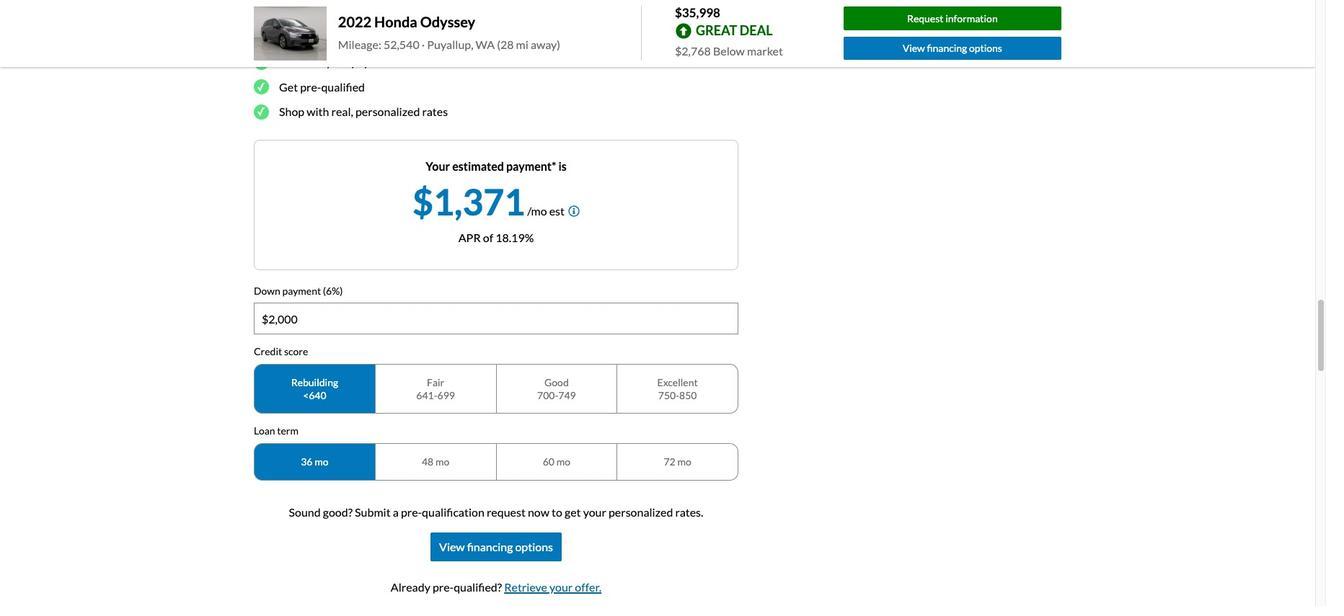 Task type: vqa. For each thing, say whether or not it's contained in the screenshot.
(3 on the top left of the page
no



Task type: describe. For each thing, give the bounding box(es) containing it.
real,
[[331, 105, 353, 118]]

18.19%
[[496, 231, 534, 244]]

credit
[[254, 346, 282, 358]]

honda
[[374, 13, 417, 31]]

52,540
[[384, 38, 420, 51]]

mi
[[516, 38, 528, 51]]

retrieve your offer. link
[[504, 580, 602, 594]]

qualified
[[321, 80, 365, 94]]

in
[[313, 16, 326, 36]]

request information
[[907, 12, 998, 24]]

/mo
[[527, 204, 547, 218]]

now
[[528, 505, 550, 519]]

1 vertical spatial financing
[[467, 540, 513, 554]]

<640
[[303, 389, 326, 402]]

0 vertical spatial options
[[969, 42, 1002, 54]]

fair
[[427, 377, 444, 389]]

qualified?
[[454, 580, 502, 594]]

market
[[747, 44, 783, 57]]

apr
[[458, 231, 481, 244]]

850
[[679, 389, 697, 402]]

699
[[437, 389, 455, 402]]

0 horizontal spatial payment
[[282, 285, 321, 297]]

700-
[[537, 389, 558, 402]]

sound good? submit a pre-qualification request now to get your personalized rates.
[[289, 505, 703, 519]]

rates.
[[675, 505, 703, 519]]

to
[[552, 505, 563, 519]]

est
[[549, 204, 565, 218]]

1 vertical spatial personalized
[[609, 505, 673, 519]]

estimated
[[452, 159, 504, 173]]

odyssey
[[420, 13, 475, 31]]

mileage:
[[338, 38, 381, 51]]

mo for 48 mo
[[436, 456, 449, 468]]

request
[[487, 505, 526, 519]]

deal
[[740, 22, 773, 38]]

0 horizontal spatial your
[[326, 55, 349, 69]]

info circle image
[[568, 205, 580, 217]]

1 horizontal spatial your
[[550, 580, 573, 594]]

great deal
[[696, 22, 773, 38]]

rates
[[422, 105, 448, 118]]

$1,371
[[413, 180, 525, 223]]

is
[[559, 159, 567, 173]]

2022
[[338, 13, 372, 31]]

750-
[[658, 389, 679, 402]]

pre- for get
[[300, 80, 321, 94]]

request information button
[[843, 7, 1062, 30]]

fair 641-699
[[416, 377, 455, 402]]

36 mo
[[301, 456, 328, 468]]

of
[[483, 231, 493, 244]]

0 vertical spatial financing
[[927, 42, 967, 54]]

2 horizontal spatial your
[[583, 505, 606, 519]]

·
[[422, 38, 425, 51]]

$2,768 below market
[[675, 44, 783, 57]]

wa
[[476, 38, 495, 51]]

1 horizontal spatial view
[[903, 42, 925, 54]]

submit
[[355, 505, 391, 519]]

0 vertical spatial payment
[[351, 55, 396, 69]]

your estimated payment* is
[[426, 159, 567, 173]]

request
[[907, 12, 944, 24]]

your
[[426, 159, 450, 173]]

0 horizontal spatial personalized
[[356, 105, 420, 118]]

48 mo
[[422, 456, 449, 468]]

get
[[565, 505, 581, 519]]

36
[[301, 456, 313, 468]]

term
[[277, 425, 299, 437]]



Task type: locate. For each thing, give the bounding box(es) containing it.
down payment (6%)
[[254, 285, 343, 297]]

mo right 36
[[315, 456, 328, 468]]

your right get
[[583, 505, 606, 519]]

60
[[543, 456, 555, 468]]

puyallup,
[[427, 38, 473, 51]]

1 vertical spatial pre-
[[401, 505, 422, 519]]

finance
[[254, 16, 309, 36]]

your
[[326, 55, 349, 69], [583, 505, 606, 519], [550, 580, 573, 594]]

(6%)
[[323, 285, 343, 297]]

already pre-qualified? retrieve your offer.
[[391, 580, 602, 594]]

pre- right a on the left bottom of the page
[[401, 505, 422, 519]]

options down the information
[[969, 42, 1002, 54]]

your up qualified
[[326, 55, 349, 69]]

72 mo
[[664, 456, 691, 468]]

financing down sound good? submit a pre-qualification request now to get your personalized rates.
[[467, 540, 513, 554]]

1 horizontal spatial pre-
[[401, 505, 422, 519]]

options down now
[[515, 540, 553, 554]]

personalized right real,
[[356, 105, 420, 118]]

1 horizontal spatial payment
[[351, 55, 396, 69]]

mo right 60
[[557, 456, 570, 468]]

loan term
[[254, 425, 299, 437]]

0 vertical spatial view financing options button
[[843, 37, 1062, 60]]

shop with real, personalized rates
[[279, 105, 448, 118]]

2 mo from the left
[[436, 456, 449, 468]]

0 horizontal spatial pre-
[[300, 80, 321, 94]]

72
[[664, 456, 676, 468]]

60 mo
[[543, 456, 570, 468]]

good
[[545, 377, 569, 389]]

advance
[[329, 16, 388, 36]]

get
[[279, 80, 298, 94]]

mo right 48
[[436, 456, 449, 468]]

0 horizontal spatial view financing options button
[[431, 533, 562, 562]]

(28
[[497, 38, 514, 51]]

pre-
[[300, 80, 321, 94], [401, 505, 422, 519], [433, 580, 454, 594]]

below
[[713, 44, 745, 57]]

personalized left rates. on the bottom right
[[609, 505, 673, 519]]

2 vertical spatial your
[[550, 580, 573, 594]]

view financing options down sound good? submit a pre-qualification request now to get your personalized rates.
[[439, 540, 553, 554]]

1 vertical spatial view financing options button
[[431, 533, 562, 562]]

financing
[[927, 42, 967, 54], [467, 540, 513, 554]]

down
[[254, 285, 280, 297]]

0 vertical spatial view
[[903, 42, 925, 54]]

0 horizontal spatial financing
[[467, 540, 513, 554]]

2 vertical spatial pre-
[[433, 580, 454, 594]]

apr of 18.19%
[[458, 231, 534, 244]]

$35,998
[[675, 5, 720, 20]]

away)
[[531, 38, 560, 51]]

3 mo from the left
[[557, 456, 570, 468]]

1 horizontal spatial view financing options
[[903, 42, 1002, 54]]

0 vertical spatial personalized
[[356, 105, 420, 118]]

1 horizontal spatial options
[[969, 42, 1002, 54]]

payment left the (6%)
[[282, 285, 321, 297]]

sound
[[289, 505, 321, 519]]

personalized
[[356, 105, 420, 118], [609, 505, 673, 519]]

financing down request information button
[[927, 42, 967, 54]]

$1,371 /mo est
[[413, 180, 565, 223]]

pre- right already
[[433, 580, 454, 594]]

view down request at the top
[[903, 42, 925, 54]]

offer.
[[575, 580, 602, 594]]

get pre-qualified
[[279, 80, 365, 94]]

view financing options button down sound good? submit a pre-qualification request now to get your personalized rates.
[[431, 533, 562, 562]]

view financing options button down request information button
[[843, 37, 1062, 60]]

shop
[[279, 105, 304, 118]]

641-
[[416, 389, 437, 402]]

4 mo from the left
[[678, 456, 691, 468]]

payment
[[351, 55, 396, 69], [282, 285, 321, 297]]

1 horizontal spatial financing
[[927, 42, 967, 54]]

information
[[946, 12, 998, 24]]

view financing options
[[903, 42, 1002, 54], [439, 540, 553, 554]]

view financing options down request information button
[[903, 42, 1002, 54]]

2 horizontal spatial pre-
[[433, 580, 454, 594]]

view financing options button
[[843, 37, 1062, 60], [431, 533, 562, 562]]

1 vertical spatial view financing options
[[439, 540, 553, 554]]

rebuilding
[[291, 377, 338, 389]]

view
[[903, 42, 925, 54], [439, 540, 465, 554]]

1 vertical spatial view
[[439, 540, 465, 554]]

estimate
[[279, 55, 324, 69]]

749
[[558, 389, 576, 402]]

view down the qualification
[[439, 540, 465, 554]]

a
[[393, 505, 399, 519]]

0 vertical spatial view financing options
[[903, 42, 1002, 54]]

already
[[391, 580, 430, 594]]

2022 honda odyssey mileage: 52,540 · puyallup, wa (28 mi away)
[[338, 13, 560, 51]]

estimate your payment
[[279, 55, 396, 69]]

0 horizontal spatial view
[[439, 540, 465, 554]]

1 vertical spatial your
[[583, 505, 606, 519]]

rebuilding <640
[[291, 377, 338, 402]]

credit score
[[254, 346, 308, 358]]

excellent 750-850
[[657, 377, 698, 402]]

mo right 72
[[678, 456, 691, 468]]

pre- for already
[[433, 580, 454, 594]]

qualification
[[422, 505, 485, 519]]

payment down mileage:
[[351, 55, 396, 69]]

1 horizontal spatial personalized
[[609, 505, 673, 519]]

1 vertical spatial payment
[[282, 285, 321, 297]]

pre- right get
[[300, 80, 321, 94]]

retrieve
[[504, 580, 547, 594]]

0 horizontal spatial view financing options
[[439, 540, 553, 554]]

with
[[307, 105, 329, 118]]

Down payment (6%) text field
[[255, 304, 738, 334]]

2022 honda odyssey image
[[254, 6, 327, 61]]

0 vertical spatial pre-
[[300, 80, 321, 94]]

excellent
[[657, 377, 698, 389]]

0 vertical spatial your
[[326, 55, 349, 69]]

$2,768
[[675, 44, 711, 57]]

finance in advance
[[254, 16, 388, 36]]

your left 'offer.'
[[550, 580, 573, 594]]

mo for 60 mo
[[557, 456, 570, 468]]

great
[[696, 22, 737, 38]]

1 mo from the left
[[315, 456, 328, 468]]

score
[[284, 346, 308, 358]]

good?
[[323, 505, 353, 519]]

payment*
[[506, 159, 556, 173]]

good 700-749
[[537, 377, 576, 402]]

1 horizontal spatial view financing options button
[[843, 37, 1062, 60]]

loan
[[254, 425, 275, 437]]

mo
[[315, 456, 328, 468], [436, 456, 449, 468], [557, 456, 570, 468], [678, 456, 691, 468]]

0 horizontal spatial options
[[515, 540, 553, 554]]

mo for 36 mo
[[315, 456, 328, 468]]

48
[[422, 456, 434, 468]]

mo for 72 mo
[[678, 456, 691, 468]]

1 vertical spatial options
[[515, 540, 553, 554]]



